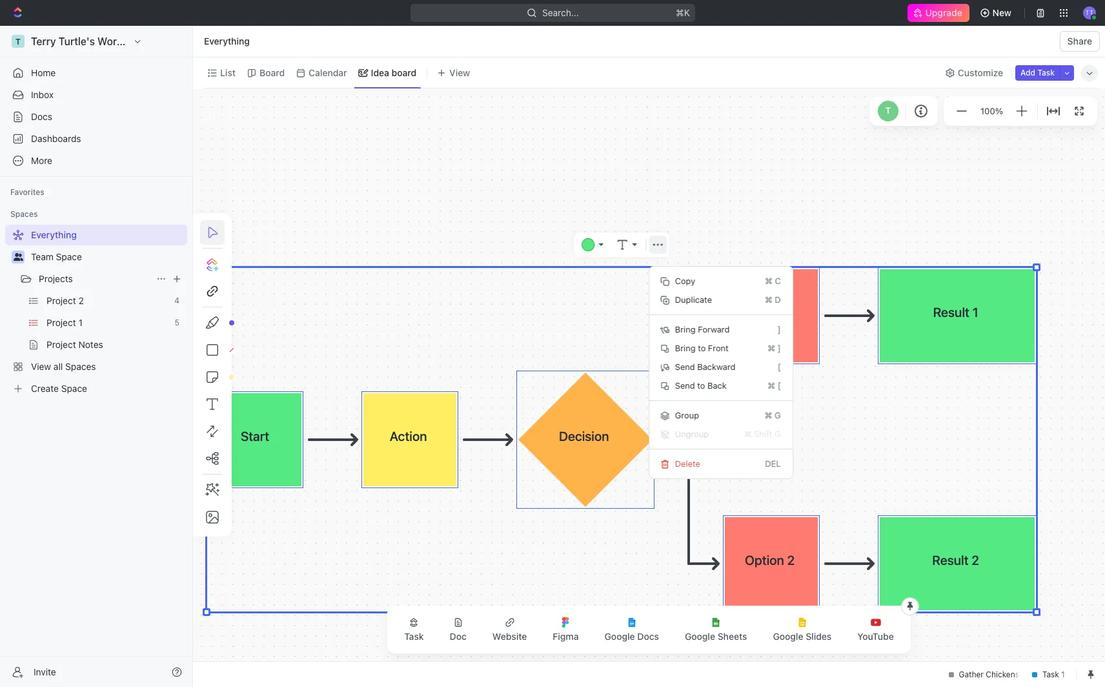 Task type: vqa. For each thing, say whether or not it's contained in the screenshot.


Task type: describe. For each thing, give the bounding box(es) containing it.
terry
[[31, 36, 56, 47]]

youtube button
[[847, 610, 904, 650]]

more
[[31, 155, 52, 166]]

1 horizontal spatial t
[[886, 105, 891, 116]]

customize
[[958, 67, 1003, 78]]

bring forward
[[675, 324, 730, 334]]

⌘ [
[[768, 380, 781, 391]]

bring for bring forward
[[675, 324, 696, 334]]

forward
[[698, 324, 730, 334]]

send for send to back
[[675, 380, 695, 391]]

favorites button
[[5, 185, 50, 200]]

create space link
[[5, 378, 185, 399]]

more button
[[5, 150, 187, 171]]

tt
[[1086, 9, 1094, 16]]

project notes link
[[46, 334, 185, 355]]

idea board
[[371, 67, 417, 78]]

google sheets
[[685, 631, 747, 642]]

1 horizontal spatial spaces
[[65, 361, 96, 372]]

view button
[[433, 57, 475, 88]]

google for google docs
[[605, 631, 635, 642]]

google docs button
[[594, 610, 670, 650]]

invite
[[34, 666, 56, 677]]

figma button
[[543, 610, 589, 650]]

create space
[[31, 383, 87, 394]]

docs inside button
[[638, 631, 659, 642]]

list
[[220, 67, 236, 78]]

send backward
[[675, 362, 736, 372]]

board
[[392, 67, 417, 78]]

favorites
[[10, 187, 44, 197]]

delete
[[675, 458, 701, 469]]

project for project notes
[[46, 339, 76, 350]]

add task button
[[1016, 65, 1060, 80]]

team space link
[[31, 247, 185, 267]]

to for bring
[[698, 343, 706, 353]]

search...
[[542, 7, 579, 18]]

board link
[[257, 64, 285, 82]]

home link
[[5, 63, 187, 83]]

youtube
[[858, 631, 894, 642]]

upgrade
[[926, 7, 963, 18]]

2 ] from the top
[[778, 343, 781, 353]]

google docs
[[605, 631, 659, 642]]

0 horizontal spatial spaces
[[10, 209, 38, 219]]

add
[[1021, 67, 1036, 77]]

team
[[31, 251, 53, 262]]

space for create space
[[61, 383, 87, 394]]

idea board link
[[368, 64, 417, 82]]

backward
[[698, 362, 736, 372]]

workspace
[[97, 36, 151, 47]]

sidebar navigation
[[0, 26, 196, 687]]

⌘k
[[676, 7, 690, 18]]

bring to front
[[675, 343, 729, 353]]

projects link
[[39, 269, 151, 289]]

customize button
[[941, 64, 1007, 82]]

user group image
[[13, 253, 23, 261]]

terry turtle's workspace, , element
[[12, 35, 25, 48]]

c
[[775, 276, 781, 286]]

figma
[[553, 631, 579, 642]]

dashboards link
[[5, 128, 187, 149]]

notes
[[78, 339, 103, 350]]

home
[[31, 67, 56, 78]]

add task
[[1021, 67, 1055, 77]]

tt button
[[1080, 3, 1100, 23]]

project 1 link
[[46, 313, 170, 333]]

calendar link
[[306, 64, 347, 82]]

create
[[31, 383, 59, 394]]

duplicate
[[675, 294, 712, 305]]

everything for the left 'everything' link
[[31, 229, 77, 240]]

doc
[[450, 631, 467, 642]]

bring for bring to front
[[675, 343, 696, 353]]

upgrade link
[[908, 4, 970, 22]]

0 vertical spatial task
[[1038, 67, 1055, 77]]

inbox
[[31, 89, 54, 100]]

tree inside sidebar navigation
[[5, 225, 187, 399]]

copy
[[675, 276, 696, 286]]

1
[[78, 317, 83, 328]]

google sheets button
[[675, 610, 758, 650]]

100%
[[981, 106, 1003, 116]]

project for project 1
[[46, 317, 76, 328]]

del
[[765, 458, 781, 469]]

dashboards
[[31, 133, 81, 144]]

calendar
[[309, 67, 347, 78]]

terry turtle's workspace
[[31, 36, 151, 47]]

back
[[708, 380, 727, 391]]

everything for the right 'everything' link
[[204, 36, 250, 46]]



Task type: locate. For each thing, give the bounding box(es) containing it.
⌘ for ⌘ c
[[765, 276, 773, 286]]

0 horizontal spatial everything link
[[5, 225, 185, 245]]

everything link up team space link on the left top of the page
[[5, 225, 185, 245]]

0 vertical spatial everything
[[204, 36, 250, 46]]

project 2
[[46, 295, 84, 306]]

1 project from the top
[[46, 295, 76, 306]]

tree
[[5, 225, 187, 399]]

1 horizontal spatial everything
[[204, 36, 250, 46]]

0 vertical spatial view
[[450, 67, 470, 78]]

docs
[[31, 111, 52, 122], [638, 631, 659, 642]]

0 vertical spatial t
[[16, 36, 21, 46]]

1 horizontal spatial task
[[1038, 67, 1055, 77]]

1 vertical spatial to
[[698, 380, 705, 391]]

project up view all spaces
[[46, 339, 76, 350]]

view all spaces link
[[5, 356, 185, 377]]

view for view
[[450, 67, 470, 78]]

tree containing everything
[[5, 225, 187, 399]]

1 vertical spatial t
[[886, 105, 891, 116]]

google for google sheets
[[685, 631, 715, 642]]

inbox link
[[5, 85, 187, 105]]

0 vertical spatial everything link
[[201, 34, 253, 49]]

1 vertical spatial task
[[404, 631, 424, 642]]

view left all at the left
[[31, 361, 51, 372]]

1 vertical spatial docs
[[638, 631, 659, 642]]

⌘ up ⌘ g
[[768, 380, 776, 391]]

⌘ g
[[765, 410, 781, 420]]

2 google from the left
[[685, 631, 715, 642]]

everything inside tree
[[31, 229, 77, 240]]

3 google from the left
[[773, 631, 804, 642]]

bring
[[675, 324, 696, 334], [675, 343, 696, 353]]

everything up team space
[[31, 229, 77, 240]]

⌘ left c
[[765, 276, 773, 286]]

1 bring from the top
[[675, 324, 696, 334]]

[ up ⌘ [
[[778, 362, 781, 372]]

all
[[54, 361, 63, 372]]

google left sheets
[[685, 631, 715, 642]]

google right "figma"
[[605, 631, 635, 642]]

to left front
[[698, 343, 706, 353]]

0 horizontal spatial task
[[404, 631, 424, 642]]

bring up bring to front
[[675, 324, 696, 334]]

1 horizontal spatial everything link
[[201, 34, 253, 49]]

⌘
[[765, 276, 773, 286], [765, 294, 773, 305], [768, 343, 776, 353], [768, 380, 776, 391], [765, 410, 773, 420]]

t inside sidebar navigation
[[16, 36, 21, 46]]

docs inside sidebar navigation
[[31, 111, 52, 122]]

1 vertical spatial spaces
[[65, 361, 96, 372]]

view inside button
[[450, 67, 470, 78]]

0 horizontal spatial google
[[605, 631, 635, 642]]

2
[[78, 295, 84, 306]]

d
[[775, 294, 781, 305]]

2 bring from the top
[[675, 343, 696, 353]]

[ up g
[[778, 380, 781, 391]]

to
[[698, 343, 706, 353], [698, 380, 705, 391]]

space for team space
[[56, 251, 82, 262]]

team space
[[31, 251, 82, 262]]

space up the projects
[[56, 251, 82, 262]]

google inside 'button'
[[685, 631, 715, 642]]

1 vertical spatial ]
[[778, 343, 781, 353]]

google
[[605, 631, 635, 642], [685, 631, 715, 642], [773, 631, 804, 642]]

⌘ d
[[765, 294, 781, 305]]

⌘ for ⌘ d
[[765, 294, 773, 305]]

2 project from the top
[[46, 317, 76, 328]]

send to back
[[675, 380, 727, 391]]

board
[[260, 67, 285, 78]]

1 horizontal spatial google
[[685, 631, 715, 642]]

everything link
[[201, 34, 253, 49], [5, 225, 185, 245]]

0 vertical spatial bring
[[675, 324, 696, 334]]

google slides button
[[763, 610, 842, 650]]

to left back
[[698, 380, 705, 391]]

view for view all spaces
[[31, 361, 51, 372]]

website button
[[482, 610, 537, 650]]

view inside sidebar navigation
[[31, 361, 51, 372]]

0 vertical spatial [
[[778, 362, 781, 372]]

space down view all spaces
[[61, 383, 87, 394]]

1 horizontal spatial view
[[450, 67, 470, 78]]

share
[[1068, 36, 1093, 46]]

0 vertical spatial to
[[698, 343, 706, 353]]

1 vertical spatial project
[[46, 317, 76, 328]]

⌘ left 'd'
[[765, 294, 773, 305]]

group
[[675, 410, 699, 420]]

⌘ left g
[[765, 410, 773, 420]]

to for send
[[698, 380, 705, 391]]

] up ⌘ [
[[778, 343, 781, 353]]

⌘ for ⌘ [
[[768, 380, 776, 391]]

spaces
[[10, 209, 38, 219], [65, 361, 96, 372]]

project notes
[[46, 339, 103, 350]]

⌘ ]
[[768, 343, 781, 353]]

task left doc
[[404, 631, 424, 642]]

[
[[778, 362, 781, 372], [778, 380, 781, 391]]

bring down bring forward
[[675, 343, 696, 353]]

5
[[175, 318, 180, 327]]

send up send to back
[[675, 362, 695, 372]]

spaces down favorites button
[[10, 209, 38, 219]]

] up ⌘ ]
[[778, 324, 781, 334]]

0 vertical spatial project
[[46, 295, 76, 306]]

1 google from the left
[[605, 631, 635, 642]]

1 vertical spatial send
[[675, 380, 695, 391]]

0 vertical spatial spaces
[[10, 209, 38, 219]]

google for google slides
[[773, 631, 804, 642]]

1 horizontal spatial docs
[[638, 631, 659, 642]]

view right board
[[450, 67, 470, 78]]

0 vertical spatial docs
[[31, 111, 52, 122]]

view all spaces
[[31, 361, 96, 372]]

1 vertical spatial bring
[[675, 343, 696, 353]]

project 2 link
[[46, 291, 169, 311]]

task right the add
[[1038, 67, 1055, 77]]

0 vertical spatial send
[[675, 362, 695, 372]]

0 horizontal spatial everything
[[31, 229, 77, 240]]

0 horizontal spatial docs
[[31, 111, 52, 122]]

website
[[493, 631, 527, 642]]

1 vertical spatial everything
[[31, 229, 77, 240]]

spaces right all at the left
[[65, 361, 96, 372]]

projects
[[39, 273, 73, 284]]

2 horizontal spatial google
[[773, 631, 804, 642]]

project inside "link"
[[46, 317, 76, 328]]

project left 2
[[46, 295, 76, 306]]

0 vertical spatial ]
[[778, 324, 781, 334]]

docs link
[[5, 107, 187, 127]]

turtle's
[[59, 36, 95, 47]]

project left 1
[[46, 317, 76, 328]]

1 vertical spatial space
[[61, 383, 87, 394]]

⌘ for ⌘ g
[[765, 410, 773, 420]]

0 vertical spatial space
[[56, 251, 82, 262]]

100% button
[[978, 103, 1006, 119]]

]
[[778, 324, 781, 334], [778, 343, 781, 353]]

doc button
[[439, 610, 477, 650]]

t
[[16, 36, 21, 46], [886, 105, 891, 116]]

project 1
[[46, 317, 83, 328]]

1 ] from the top
[[778, 324, 781, 334]]

everything
[[204, 36, 250, 46], [31, 229, 77, 240]]

1 vertical spatial view
[[31, 361, 51, 372]]

everything link up the list
[[201, 34, 253, 49]]

0 horizontal spatial t
[[16, 36, 21, 46]]

idea
[[371, 67, 389, 78]]

project for project 2
[[46, 295, 76, 306]]

front
[[708, 343, 729, 353]]

everything up the list
[[204, 36, 250, 46]]

2 vertical spatial project
[[46, 339, 76, 350]]

1 vertical spatial everything link
[[5, 225, 185, 245]]

send
[[675, 362, 695, 372], [675, 380, 695, 391]]

0 horizontal spatial view
[[31, 361, 51, 372]]

new
[[993, 7, 1012, 18]]

share button
[[1060, 31, 1100, 52]]

google slides
[[773, 631, 832, 642]]

1 [ from the top
[[778, 362, 781, 372]]

list link
[[218, 64, 236, 82]]

⌘ c
[[765, 276, 781, 286]]

send for send backward
[[675, 362, 695, 372]]

1 send from the top
[[675, 362, 695, 372]]

send down the send backward
[[675, 380, 695, 391]]

1 vertical spatial [
[[778, 380, 781, 391]]

3 project from the top
[[46, 339, 76, 350]]

g
[[775, 410, 781, 420]]

⌘ for ⌘ ]
[[768, 343, 776, 353]]

2 send from the top
[[675, 380, 695, 391]]

2 [ from the top
[[778, 380, 781, 391]]

slides
[[806, 631, 832, 642]]

google left slides
[[773, 631, 804, 642]]

view button
[[433, 64, 475, 82]]

4
[[175, 296, 180, 305]]

task button
[[394, 610, 434, 650]]

⌘ up ⌘ [
[[768, 343, 776, 353]]



